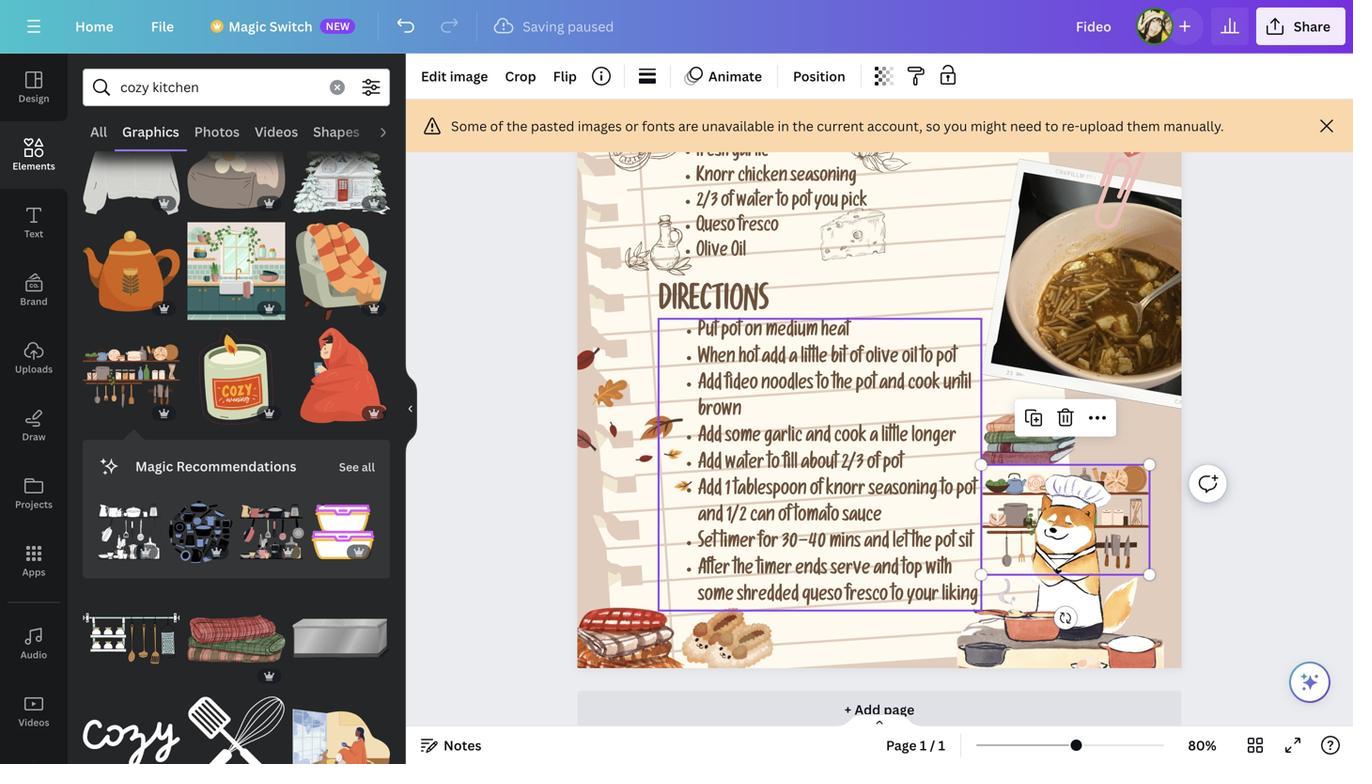 Task type: vqa. For each thing, say whether or not it's contained in the screenshot.
How OMD solved its complex cross-disciplinary content needs with Canva
no



Task type: locate. For each thing, give the bounding box(es) containing it.
a
[[789, 349, 798, 369], [870, 429, 878, 448]]

seasoning up sauce
[[869, 481, 938, 501]]

tablespoon
[[734, 481, 807, 501]]

brand
[[20, 295, 48, 308]]

1
[[725, 481, 731, 501], [920, 736, 927, 754], [939, 736, 946, 754]]

design button
[[0, 54, 68, 121]]

magic up kitchen tools illustration image
[[135, 457, 173, 475]]

2/3 down knorr
[[696, 194, 718, 213]]

can
[[750, 508, 775, 528]]

water
[[736, 194, 774, 213], [725, 455, 764, 475]]

0 vertical spatial audio button
[[367, 114, 420, 149]]

audio right shapes button
[[375, 123, 412, 141]]

+ add page
[[845, 701, 915, 719]]

page 1 / 1
[[886, 736, 946, 754]]

1 up 1/2
[[725, 481, 731, 501]]

1 vertical spatial audio button
[[0, 610, 68, 678]]

saving
[[523, 17, 564, 35]]

1 vertical spatial audio
[[20, 648, 47, 661]]

a left the longer
[[870, 429, 878, 448]]

magic inside main menu bar
[[229, 17, 266, 35]]

some of the pasted images or fonts are unavailable in the current account, so you might need to re-upload them manually.
[[451, 117, 1224, 135]]

projects button
[[0, 460, 68, 527]]

1 vertical spatial cook
[[834, 429, 867, 448]]

side panel tab list
[[0, 54, 68, 764]]

water up tablespoon
[[725, 455, 764, 475]]

animate button
[[679, 61, 770, 91]]

group
[[83, 117, 180, 215], [188, 117, 285, 215], [293, 117, 390, 215], [83, 211, 180, 320], [188, 211, 285, 320], [293, 211, 390, 320], [83, 316, 180, 425], [188, 316, 285, 425], [293, 316, 390, 425], [98, 489, 161, 564], [169, 489, 233, 564], [240, 489, 304, 564], [311, 489, 375, 564], [83, 590, 180, 687], [188, 590, 285, 687], [293, 590, 390, 687], [188, 684, 285, 764], [293, 695, 390, 764]]

audio button down apps
[[0, 610, 68, 678]]

80%
[[1188, 736, 1217, 754]]

1 right /
[[939, 736, 946, 754]]

timer down 1/2
[[720, 534, 755, 554]]

1 horizontal spatial 2/3
[[841, 455, 864, 475]]

1 vertical spatial little
[[882, 429, 908, 448]]

1 horizontal spatial you
[[944, 117, 968, 135]]

1 horizontal spatial videos
[[255, 123, 298, 141]]

so
[[926, 117, 941, 135]]

you right so
[[944, 117, 968, 135]]

1 vertical spatial a
[[870, 429, 878, 448]]

photos
[[194, 123, 240, 141]]

kitchen tools illustration image
[[98, 500, 161, 564]]

0 horizontal spatial timer
[[720, 534, 755, 554]]

watercolor cozy  winter house image
[[293, 117, 390, 215]]

shredded
[[737, 587, 799, 607]]

new
[[326, 19, 350, 33]]

of up queso
[[721, 194, 733, 213]]

1 horizontal spatial audio
[[375, 123, 412, 141]]

to left the "fill"
[[768, 455, 780, 475]]

kitchenware arranged in a circle image
[[169, 500, 233, 564]]

the right after on the bottom right
[[733, 561, 754, 580]]

uploads button
[[0, 324, 68, 392]]

water inside knorr chicken seasoning 2/3 of water to pot you pick queso fresco olive oil
[[736, 194, 774, 213]]

pot up sit
[[957, 481, 977, 501]]

edit image
[[421, 67, 488, 85]]

water inside put pot on medium heat when hot add a little bit of olive oil to pot add fideo noodles to the pot and cook until brown add some garlic and cook a little longer add water to fill about 2/3 of pot add 1 tablespoon of knorr seasoning to pot and 1/2 can of tomato sauce set timer for 30-40 mins and let the pot sit after the timer ends serve and top with some shredded queso fresco to your liking
[[725, 455, 764, 475]]

0 horizontal spatial little
[[801, 349, 828, 369]]

timer down for at the bottom of page
[[757, 561, 792, 580]]

audio button right 'shapes'
[[367, 114, 420, 149]]

1 vertical spatial garlic
[[764, 429, 803, 448]]

queso
[[802, 587, 843, 607]]

and left 1/2
[[698, 508, 723, 528]]

cook
[[908, 376, 940, 395], [834, 429, 867, 448]]

cozy evening candle sticker image
[[188, 327, 285, 425]]

1 horizontal spatial timer
[[757, 561, 792, 580]]

1 horizontal spatial cook
[[908, 376, 940, 395]]

audio down apps
[[20, 648, 47, 661]]

of right can
[[778, 508, 791, 528]]

garlic up chicken
[[732, 144, 769, 163]]

cook down oil
[[908, 376, 940, 395]]

1 left /
[[920, 736, 927, 754]]

1 horizontal spatial videos button
[[247, 114, 306, 149]]

1 inside put pot on medium heat when hot add a little bit of olive oil to pot add fideo noodles to the pot and cook until brown add some garlic and cook a little longer add water to fill about 2/3 of pot add 1 tablespoon of knorr seasoning to pot and 1/2 can of tomato sauce set timer for 30-40 mins and let the pot sit after the timer ends serve and top with some shredded queso fresco to your liking
[[725, 481, 731, 501]]

paused
[[568, 17, 614, 35]]

home
[[75, 17, 114, 35]]

0 horizontal spatial fresco
[[738, 219, 779, 238]]

a right add
[[789, 349, 798, 369]]

fresh garlic
[[696, 144, 769, 163]]

need
[[1010, 117, 1042, 135]]

1 vertical spatial fresco
[[846, 587, 888, 607]]

cook up "about"
[[834, 429, 867, 448]]

0 horizontal spatial audio
[[20, 648, 47, 661]]

0 vertical spatial fresco
[[738, 219, 779, 238]]

40
[[809, 534, 826, 554]]

0 horizontal spatial magic
[[135, 457, 173, 475]]

little left the longer
[[882, 429, 908, 448]]

1 horizontal spatial 1
[[920, 736, 927, 754]]

little left bit
[[801, 349, 828, 369]]

heat
[[821, 323, 850, 342]]

the right in
[[793, 117, 814, 135]]

apps button
[[0, 527, 68, 595]]

0 horizontal spatial audio button
[[0, 610, 68, 678]]

0 horizontal spatial seasoning
[[791, 169, 857, 188]]

0 horizontal spatial you
[[814, 194, 838, 213]]

Design title text field
[[1061, 8, 1129, 45]]

and
[[880, 376, 905, 395], [806, 429, 831, 448], [698, 508, 723, 528], [864, 534, 890, 554], [874, 561, 899, 580]]

you inside knorr chicken seasoning 2/3 of water to pot you pick queso fresco olive oil
[[814, 194, 838, 213]]

position button
[[786, 61, 853, 91]]

1 vertical spatial water
[[725, 455, 764, 475]]

30-
[[782, 534, 809, 554]]

pot inside knorr chicken seasoning 2/3 of water to pot you pick queso fresco olive oil
[[792, 194, 811, 213]]

0 vertical spatial magic
[[229, 17, 266, 35]]

+
[[845, 701, 852, 719]]

with
[[926, 561, 952, 580]]

of inside knorr chicken seasoning 2/3 of water to pot you pick queso fresco olive oil
[[721, 194, 733, 213]]

comic kitchen rack with utensils illustration image
[[83, 590, 180, 687]]

flip button
[[546, 61, 585, 91]]

to inside knorr chicken seasoning 2/3 of water to pot you pick queso fresco olive oil
[[777, 194, 789, 213]]

share
[[1294, 17, 1331, 35]]

current
[[817, 117, 864, 135]]

notes
[[444, 736, 482, 754]]

0 vertical spatial water
[[736, 194, 774, 213]]

woman feeling cozy at home image
[[293, 695, 390, 764]]

file
[[151, 17, 174, 35]]

kitchen shelves illustration image
[[83, 327, 180, 425]]

1 vertical spatial seasoning
[[869, 481, 938, 501]]

saving paused
[[523, 17, 614, 35]]

animate
[[709, 67, 762, 85]]

1 horizontal spatial fresco
[[846, 587, 888, 607]]

1 vertical spatial some
[[698, 587, 734, 607]]

you
[[944, 117, 968, 135], [814, 194, 838, 213]]

crop button
[[498, 61, 544, 91]]

1 horizontal spatial seasoning
[[869, 481, 938, 501]]

saving paused status
[[485, 15, 623, 38]]

some down brown
[[725, 429, 761, 448]]

magic
[[229, 17, 266, 35], [135, 457, 173, 475]]

0 horizontal spatial cook
[[834, 429, 867, 448]]

see
[[339, 459, 359, 475]]

apps
[[22, 566, 45, 578]]

2/3 up knorr
[[841, 455, 864, 475]]

are
[[678, 117, 699, 135]]

magic left switch
[[229, 17, 266, 35]]

0 horizontal spatial videos
[[18, 716, 49, 729]]

garlic
[[732, 144, 769, 163], [764, 429, 803, 448]]

re-
[[1062, 117, 1080, 135]]

olive oil hand drawn image
[[625, 215, 692, 275]]

canva assistant image
[[1299, 671, 1321, 694]]

sit
[[959, 534, 973, 554]]

videos
[[255, 123, 298, 141], [18, 716, 49, 729]]

pot left pick
[[792, 194, 811, 213]]

brand button
[[0, 257, 68, 324]]

elements
[[12, 160, 55, 172]]

edit
[[421, 67, 447, 85]]

seasoning inside put pot on medium heat when hot add a little bit of olive oil to pot add fideo noodles to the pot and cook until brown add some garlic and cook a little longer add water to fill about 2/3 of pot add 1 tablespoon of knorr seasoning to pot and 1/2 can of tomato sauce set timer for 30-40 mins and let the pot sit after the timer ends serve and top with some shredded queso fresco to your liking
[[869, 481, 938, 501]]

some down after on the bottom right
[[698, 587, 734, 607]]

water down chicken
[[736, 194, 774, 213]]

for
[[759, 534, 778, 554]]

seasoning up pick
[[791, 169, 857, 188]]

olive
[[696, 244, 728, 263]]

1 vertical spatial videos
[[18, 716, 49, 729]]

the
[[507, 117, 528, 135], [793, 117, 814, 135], [833, 376, 853, 395], [912, 534, 932, 554], [733, 561, 754, 580]]

all
[[90, 123, 107, 141]]

0 vertical spatial a
[[789, 349, 798, 369]]

0 vertical spatial seasoning
[[791, 169, 857, 188]]

fresco inside put pot on medium heat when hot add a little bit of olive oil to pot add fideo noodles to the pot and cook until brown add some garlic and cook a little longer add water to fill about 2/3 of pot add 1 tablespoon of knorr seasoning to pot and 1/2 can of tomato sauce set timer for 30-40 mins and let the pot sit after the timer ends serve and top with some shredded queso fresco to your liking
[[846, 587, 888, 607]]

oil
[[902, 349, 918, 369]]

1 horizontal spatial magic
[[229, 17, 266, 35]]

0 horizontal spatial 1
[[725, 481, 731, 501]]

0 vertical spatial 2/3
[[696, 194, 718, 213]]

projects
[[15, 498, 53, 511]]

to left your at the bottom right of page
[[891, 587, 904, 607]]

1 horizontal spatial a
[[870, 429, 878, 448]]

fresco up oil
[[738, 219, 779, 238]]

1 vertical spatial you
[[814, 194, 838, 213]]

them
[[1127, 117, 1160, 135]]

0 vertical spatial garlic
[[732, 144, 769, 163]]

you left pick
[[814, 194, 838, 213]]

videos inside side panel tab list
[[18, 716, 49, 729]]

garlic up the "fill"
[[764, 429, 803, 448]]

+ add page button
[[578, 691, 1182, 728]]

of up tomato
[[810, 481, 823, 501]]

to down chicken
[[777, 194, 789, 213]]

1 vertical spatial 2/3
[[841, 455, 864, 475]]

liking
[[942, 587, 978, 607]]

fresco down the serve
[[846, 587, 888, 607]]

recommendations
[[176, 457, 296, 475]]

directions
[[659, 289, 769, 321]]

gray cozy cardigan knit image
[[83, 117, 180, 215]]

0 vertical spatial you
[[944, 117, 968, 135]]

0 horizontal spatial videos button
[[0, 678, 68, 745]]

0 vertical spatial videos button
[[247, 114, 306, 149]]

pot
[[792, 194, 811, 213], [721, 323, 742, 342], [936, 349, 957, 369], [856, 376, 876, 395], [883, 455, 904, 475], [957, 481, 977, 501], [935, 534, 956, 554]]

1 vertical spatial magic
[[135, 457, 173, 475]]

add
[[698, 376, 722, 395], [698, 429, 722, 448], [698, 455, 722, 475], [698, 481, 722, 501], [855, 701, 881, 719]]

armchair with blanket. cozy modern furniture in hygge style image
[[293, 222, 390, 320]]

0 horizontal spatial a
[[789, 349, 798, 369]]

0 horizontal spatial 2/3
[[696, 194, 718, 213]]

some
[[725, 429, 761, 448], [698, 587, 734, 607]]

longer
[[912, 429, 956, 448]]



Task type: describe. For each thing, give the bounding box(es) containing it.
2/3 inside knorr chicken seasoning 2/3 of water to pot you pick queso fresco olive oil
[[696, 194, 718, 213]]

after
[[698, 561, 730, 580]]

the left the pasted
[[507, 117, 528, 135]]

pot left sit
[[935, 534, 956, 554]]

images
[[578, 117, 622, 135]]

and down the olive
[[880, 376, 905, 395]]

fideo
[[725, 376, 758, 395]]

patterned coffee pot. cozy cute kitchen utensils.teapot. hygge style house image
[[83, 222, 180, 320]]

all
[[362, 459, 375, 475]]

olive
[[866, 349, 899, 369]]

see all
[[339, 459, 375, 475]]

when
[[698, 349, 736, 369]]

notes button
[[414, 730, 489, 760]]

fonts
[[642, 117, 675, 135]]

garlic inside put pot on medium heat when hot add a little bit of olive oil to pot add fideo noodles to the pot and cook until brown add some garlic and cook a little longer add water to fill about 2/3 of pot add 1 tablespoon of knorr seasoning to pot and 1/2 can of tomato sauce set timer for 30-40 mins and let the pot sit after the timer ends serve and top with some shredded queso fresco to your liking
[[764, 429, 803, 448]]

see all button
[[337, 447, 377, 485]]

and left top at right bottom
[[874, 561, 899, 580]]

a boy drinking a beverage while wrapped in an orange blanket image
[[293, 327, 390, 425]]

main menu bar
[[0, 0, 1353, 54]]

the down bit
[[833, 376, 853, 395]]

0 vertical spatial some
[[725, 429, 761, 448]]

page
[[884, 701, 915, 719]]

0 vertical spatial audio
[[375, 123, 412, 141]]

edit image button
[[414, 61, 496, 91]]

to right the noodles
[[817, 376, 829, 395]]

text
[[24, 227, 43, 240]]

pot left 'on' at the right top
[[721, 323, 742, 342]]

to left re-
[[1045, 117, 1059, 135]]

kitchen with window image
[[188, 222, 285, 320]]

2/3 inside put pot on medium heat when hot add a little bit of olive oil to pot add fideo noodles to the pot and cook until brown add some garlic and cook a little longer add water to fill about 2/3 of pot add 1 tablespoon of knorr seasoning to pot and 1/2 can of tomato sauce set timer for 30-40 mins and let the pot sit after the timer ends serve and top with some shredded queso fresco to your liking
[[841, 455, 864, 475]]

show pages image
[[835, 713, 925, 728]]

set
[[698, 534, 717, 554]]

let
[[893, 534, 909, 554]]

put pot on medium heat when hot add a little bit of olive oil to pot add fideo noodles to the pot and cook until brown add some garlic and cook a little longer add water to fill about 2/3 of pot add 1 tablespoon of knorr seasoning to pot and 1/2 can of tomato sauce set timer for 30-40 mins and let the pot sit after the timer ends serve and top with some shredded queso fresco to your liking
[[698, 323, 978, 607]]

bit
[[831, 349, 847, 369]]

magic for magic switch
[[229, 17, 266, 35]]

0 vertical spatial timer
[[720, 534, 755, 554]]

on
[[745, 323, 762, 342]]

noodles
[[761, 376, 814, 395]]

of right the some
[[490, 117, 503, 135]]

draw button
[[0, 392, 68, 460]]

80% button
[[1172, 730, 1233, 760]]

top
[[902, 561, 923, 580]]

and left let
[[864, 534, 890, 554]]

design
[[18, 92, 49, 105]]

account,
[[867, 117, 923, 135]]

to down the longer
[[941, 481, 953, 501]]

serve
[[831, 561, 870, 580]]

mins
[[830, 534, 861, 554]]

might
[[971, 117, 1007, 135]]

hot
[[739, 349, 759, 369]]

pot right "about"
[[883, 455, 904, 475]]

graphics
[[122, 123, 179, 141]]

/
[[930, 736, 935, 754]]

or
[[625, 117, 639, 135]]

0 vertical spatial little
[[801, 349, 828, 369]]

1/2
[[727, 508, 747, 528]]

0 vertical spatial cook
[[908, 376, 940, 395]]

put
[[698, 323, 718, 342]]

0 vertical spatial videos
[[255, 123, 298, 141]]

flip
[[553, 67, 577, 85]]

1 vertical spatial timer
[[757, 561, 792, 580]]

unavailable
[[702, 117, 775, 135]]

shapes button
[[306, 114, 367, 149]]

add inside button
[[855, 701, 881, 719]]

all button
[[83, 114, 115, 149]]

text button
[[0, 189, 68, 257]]

file button
[[136, 8, 189, 45]]

of right bit
[[850, 349, 863, 369]]

pick
[[841, 194, 867, 213]]

crop
[[505, 67, 536, 85]]

Search elements search field
[[120, 70, 319, 105]]

chicken
[[738, 169, 788, 188]]

cozy autumn blanket image
[[188, 590, 285, 687]]

add
[[762, 349, 786, 369]]

magic for magic recommendations
[[135, 457, 173, 475]]

fresco inside knorr chicken seasoning 2/3 of water to pot you pick queso fresco olive oil
[[738, 219, 779, 238]]

1 vertical spatial videos button
[[0, 678, 68, 745]]

stainless steel kitchen counter image
[[293, 590, 390, 687]]

shapes
[[313, 123, 360, 141]]

pot up until
[[936, 349, 957, 369]]

knorr chicken seasoning 2/3 of water to pot you pick queso fresco olive oil
[[696, 169, 867, 263]]

image
[[450, 67, 488, 85]]

to right oil
[[921, 349, 933, 369]]

1 horizontal spatial audio button
[[367, 114, 420, 149]]

draw
[[22, 430, 46, 443]]

sauce
[[843, 508, 882, 528]]

magic recommendations
[[135, 457, 296, 475]]

pasted
[[531, 117, 575, 135]]

ends
[[795, 561, 828, 580]]

audio inside side panel tab list
[[20, 648, 47, 661]]

magic switch
[[229, 17, 313, 35]]

and up "about"
[[806, 429, 831, 448]]

seasoning inside knorr chicken seasoning 2/3 of water to pot you pick queso fresco olive oil
[[791, 169, 857, 188]]

home link
[[60, 8, 129, 45]]

cozy beanbag with flower cushion illustration image
[[188, 117, 285, 215]]

uploads
[[15, 363, 53, 375]]

knorr
[[696, 169, 735, 188]]

hide image
[[405, 364, 417, 454]]

upload
[[1080, 117, 1124, 135]]

queso
[[696, 219, 735, 238]]

fresh
[[696, 144, 729, 163]]

of right "about"
[[867, 455, 880, 475]]

the right let
[[912, 534, 932, 554]]

until
[[944, 376, 972, 395]]

2 horizontal spatial 1
[[939, 736, 946, 754]]

in
[[778, 117, 789, 135]]

kitchenware on shelf and table image
[[240, 500, 304, 564]]

page
[[886, 736, 917, 754]]

1 horizontal spatial little
[[882, 429, 908, 448]]

fill
[[783, 455, 798, 475]]

pot down the olive
[[856, 376, 876, 395]]

storage bowls kitchen cookware color icon vector illustration image
[[311, 500, 375, 564]]

graphics button
[[115, 114, 187, 149]]



